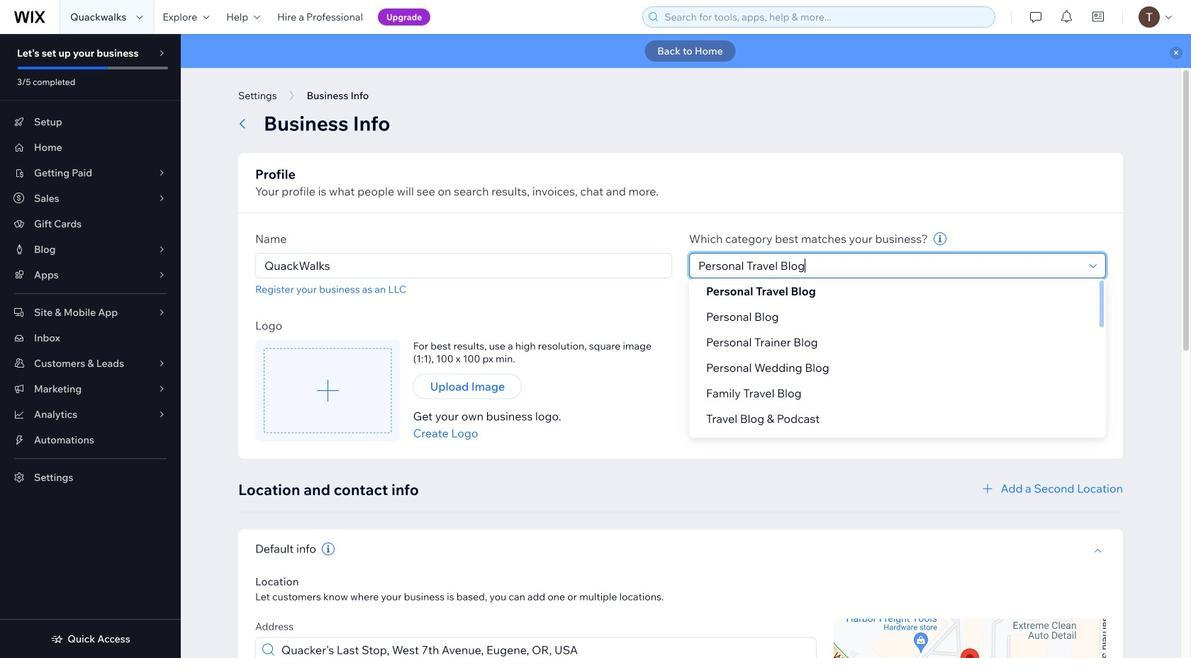 Task type: describe. For each thing, give the bounding box(es) containing it.
map region
[[834, 620, 1106, 659]]

Search for your business address field
[[277, 639, 812, 659]]



Task type: vqa. For each thing, say whether or not it's contained in the screenshot.
Search for your business address Field
yes



Task type: locate. For each thing, give the bounding box(es) containing it.
alert
[[181, 34, 1192, 68]]

sidebar element
[[0, 34, 181, 659]]

Describe your business here. What makes it great? Use short catchy text to tell people what you do or offer. text field
[[689, 323, 1106, 423]]

Search for tools, apps, help & more... field
[[660, 7, 991, 27]]

Enter your business or website type field
[[694, 254, 1086, 278]]

Type your business name (e.g., Amy's Shoes) field
[[260, 254, 667, 278]]

list box
[[689, 279, 1106, 457]]



